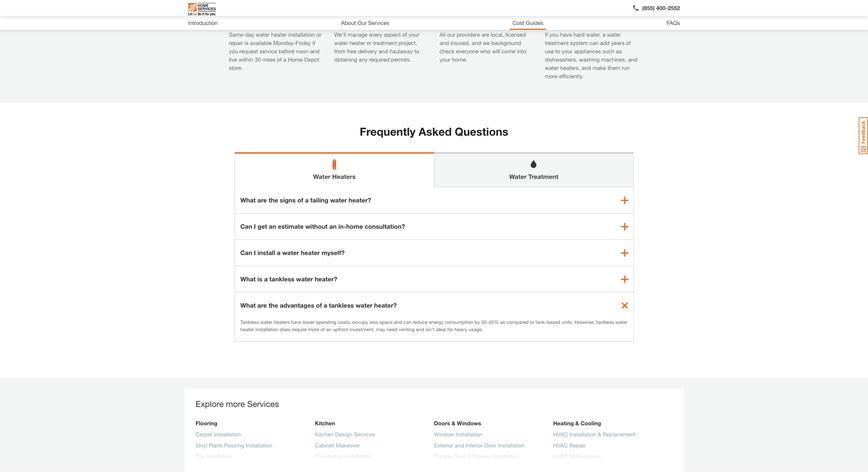 Task type: vqa. For each thing, say whether or not it's contained in the screenshot.
change store link
no



Task type: locate. For each thing, give the bounding box(es) containing it.
2 kitchen from the top
[[315, 432, 334, 438]]

upfront
[[333, 327, 349, 333]]

washing
[[579, 56, 600, 63]]

carpet installation link
[[196, 431, 241, 442]]

3 what from the top
[[240, 302, 256, 310]]

2 vertical spatial more
[[226, 400, 245, 410]]

kitchen
[[315, 421, 335, 427], [315, 432, 334, 438]]

more inside "tankless water heaters have lower operating costs, occupy less space and can reduce energy consumption by 30-40% as compared to tank-based units. however, tankless water heater installation does require more of an upfront investment, may need venting and isn't ideal for heavy usage."
[[308, 327, 319, 333]]

1 horizontal spatial you
[[550, 31, 559, 38]]

hvac inside hvac repair link
[[554, 443, 568, 449]]

your up project,
[[409, 31, 420, 38]]

hvac inside hvac installation & replacement link
[[554, 432, 568, 438]]

have left 'hard'
[[560, 31, 572, 38]]

depot
[[304, 56, 320, 63]]

need
[[387, 327, 398, 333]]

1 vertical spatial tankless
[[329, 302, 354, 310]]

1 vertical spatial have
[[291, 320, 302, 326]]

can i install a water heater myself?
[[240, 249, 345, 257]]

0 vertical spatial you
[[550, 31, 559, 38]]

isn't
[[426, 327, 435, 333]]

2 vertical spatial heater?
[[374, 302, 397, 310]]

tankless right however,
[[597, 320, 614, 326]]

1 kitchen from the top
[[315, 421, 335, 427]]

1 horizontal spatial treatment
[[545, 40, 569, 46]]

are inside all our providers are local, licensed and insured, and we background check everyone who will come into your home.
[[482, 31, 490, 38]]

our
[[447, 31, 456, 38]]

0 horizontal spatial flooring
[[196, 421, 218, 427]]

can for can i install a water heater myself?
[[240, 249, 252, 257]]

1 vertical spatial flooring
[[224, 443, 244, 449]]

1 horizontal spatial can
[[590, 40, 599, 46]]

1 treatment from the left
[[373, 40, 397, 46]]

questions
[[455, 125, 509, 138]]

hvac
[[554, 432, 568, 438], [554, 443, 568, 449], [554, 454, 568, 461]]

trusted
[[459, 14, 482, 22]]

flooring up carpet
[[196, 421, 218, 427]]

0 vertical spatial heater?
[[349, 197, 371, 204]]

to inside "tankless water heaters have lower operating costs, occupy less space and can reduce energy consumption by 30-40% as compared to tank-based units. however, tankless water heater installation does require more of an upfront investment, may need venting and isn't ideal for heavy usage."
[[530, 320, 535, 326]]

peace
[[354, 14, 372, 22]]

require
[[292, 327, 307, 333]]

installation inside "tankless water heaters have lower operating costs, occupy less space and can reduce energy consumption by 30-40% as compared to tank-based units. however, tankless water heater installation does require more of an upfront investment, may need venting and isn't ideal for heavy usage."
[[255, 327, 279, 333]]

hvac for hvac installation & replacement
[[554, 432, 568, 438]]

0 horizontal spatial tankless
[[270, 276, 295, 283]]

2 horizontal spatial heater?
[[374, 302, 397, 310]]

tile installation
[[196, 454, 233, 461]]

heater? for tankless
[[374, 302, 397, 310]]

tankless up "costs,"
[[329, 302, 354, 310]]

windows
[[457, 421, 481, 427]]

tile
[[196, 454, 204, 461]]

0 vertical spatial have
[[560, 31, 572, 38]]

1 horizontal spatial door
[[485, 443, 497, 449]]

1 vertical spatial more
[[308, 327, 319, 333]]

can left install
[[240, 249, 252, 257]]

your down the check at the top right of page
[[440, 56, 451, 63]]

of up project,
[[402, 31, 407, 38]]

1 vertical spatial kitchen
[[315, 432, 334, 438]]

units.
[[562, 320, 574, 326]]

your
[[409, 31, 420, 38], [562, 48, 573, 54], [440, 56, 451, 63]]

and down "window installation" link at bottom
[[455, 443, 464, 449]]

1 horizontal spatial water
[[509, 173, 527, 181]]

have inside "tankless water heaters have lower operating costs, occupy less space and can reduce energy consumption by 30-40% as compared to tank-based units. however, tankless water heater installation does require more of an upfront investment, may need venting and isn't ideal for heavy usage."
[[291, 320, 302, 326]]

water left treatment
[[509, 173, 527, 181]]

to right the use
[[556, 48, 561, 54]]

to inside we'll manage every aspect of your water heater or treatment project, from free delivery and haulaway to obtaining any required permits.
[[415, 48, 420, 54]]

1 horizontal spatial installation
[[289, 31, 315, 38]]

1 what from the top
[[240, 197, 256, 204]]

an left in-
[[330, 223, 337, 231]]

2 horizontal spatial more
[[545, 73, 558, 79]]

treatment inside if you have hard water, a water treatment system can add years of use to your appliances such as dishwashers, washing machines, and water heaters, and make them run more efficiently.
[[545, 40, 569, 46]]

window
[[434, 432, 454, 438]]

2 water from the left
[[509, 173, 527, 181]]

more down lower
[[308, 327, 319, 333]]

and up need
[[394, 320, 402, 326]]

can
[[240, 223, 252, 231], [240, 249, 252, 257]]

have up require
[[291, 320, 302, 326]]

treatment down aspect
[[373, 40, 397, 46]]

1 vertical spatial hvac
[[554, 443, 568, 449]]

0 vertical spatial can
[[590, 40, 599, 46]]

2 vertical spatial hvac
[[554, 454, 568, 461]]

1 horizontal spatial or
[[367, 40, 372, 46]]

is up request
[[245, 40, 249, 46]]

a down install
[[264, 276, 268, 283]]

the for advantages
[[269, 302, 278, 310]]

tankless down the can i install a water heater myself?
[[270, 276, 295, 283]]

as for 40%
[[500, 320, 506, 326]]

water,
[[587, 31, 601, 38]]

2 vertical spatial what
[[240, 302, 256, 310]]

installation up the friday
[[289, 31, 315, 38]]

& left the cooling
[[576, 421, 580, 427]]

0 vertical spatial are
[[482, 31, 490, 38]]

in-
[[339, 223, 346, 231]]

1 hvac from the top
[[554, 432, 568, 438]]

run
[[622, 64, 630, 71]]

water left heaters
[[313, 173, 331, 181]]

hvac inside hvac maintenance link
[[554, 454, 568, 461]]

are left 'signs'
[[258, 197, 267, 204]]

heater down manage
[[350, 40, 365, 46]]

monday-
[[273, 40, 296, 46]]

do it for you logo image
[[188, 0, 216, 19]]

a up add
[[603, 31, 606, 38]]

door right garage
[[454, 454, 466, 461]]

2 what from the top
[[240, 276, 256, 283]]

2 horizontal spatial your
[[562, 48, 573, 54]]

of right 'signs'
[[298, 197, 303, 204]]

what are the advantages of a tankless water heater?
[[240, 302, 397, 310]]

1 vertical spatial is
[[258, 276, 263, 283]]

0 vertical spatial hvac
[[554, 432, 568, 438]]

the left 'signs'
[[269, 197, 278, 204]]

tankless
[[240, 320, 259, 326]]

1 i from the top
[[254, 223, 256, 231]]

same-day water heater installation or repair is available monday-friday if you request service before noon and live within 30 miles of a home depot store.
[[229, 31, 322, 71]]

flooring
[[196, 421, 218, 427], [224, 443, 244, 449]]

the
[[269, 197, 278, 204], [269, 302, 278, 310]]

as right 40%
[[500, 320, 506, 326]]

40%
[[489, 320, 499, 326]]

1 vertical spatial installation
[[255, 327, 279, 333]]

2 horizontal spatial tankless
[[597, 320, 614, 326]]

is down install
[[258, 276, 263, 283]]

1 vertical spatial i
[[254, 249, 256, 257]]

&
[[452, 421, 456, 427], [576, 421, 580, 427], [598, 432, 602, 438], [468, 454, 471, 461]]

0 vertical spatial your
[[409, 31, 420, 38]]

1 vertical spatial heater?
[[315, 276, 337, 283]]

to left tank-
[[530, 320, 535, 326]]

can up venting
[[404, 320, 412, 326]]

is
[[245, 40, 249, 46], [258, 276, 263, 283]]

licensed
[[506, 31, 526, 38]]

0 horizontal spatial your
[[409, 31, 420, 38]]

i left install
[[254, 249, 256, 257]]

as inside if you have hard water, a water treatment system can add years of use to your appliances such as dishwashers, washing machines, and water heaters, and make them run more efficiently.
[[616, 48, 622, 54]]

1 vertical spatial services
[[247, 400, 279, 410]]

1 vertical spatial as
[[500, 320, 506, 326]]

we
[[483, 40, 490, 46]]

treatment up the use
[[545, 40, 569, 46]]

and left the we
[[472, 40, 481, 46]]

you inside the same-day water heater installation or repair is available monday-friday if you request service before noon and live within 30 miles of a home depot store.
[[229, 48, 238, 54]]

0 horizontal spatial treatment
[[373, 40, 397, 46]]

required
[[369, 56, 390, 63]]

more inside if you have hard water, a water treatment system can add years of use to your appliances such as dishwashers, washing machines, and water heaters, and make them run more efficiently.
[[545, 73, 558, 79]]

a down before at top left
[[283, 56, 286, 63]]

0 horizontal spatial can
[[404, 320, 412, 326]]

miles
[[263, 56, 276, 63]]

and down if
[[310, 48, 320, 54]]

0 horizontal spatial more
[[226, 400, 245, 410]]

what is a tankless water heater?
[[240, 276, 337, 283]]

you
[[550, 31, 559, 38], [229, 48, 238, 54]]

usage.
[[469, 327, 483, 333]]

1 horizontal spatial to
[[530, 320, 535, 326]]

0 horizontal spatial to
[[415, 48, 420, 54]]

0 vertical spatial can
[[240, 223, 252, 231]]

garage door & opener installation
[[434, 454, 519, 461]]

1 vertical spatial or
[[367, 40, 372, 46]]

an down the operating
[[326, 327, 332, 333]]

1 vertical spatial are
[[258, 197, 267, 204]]

1 horizontal spatial your
[[440, 56, 451, 63]]

2 the from the top
[[269, 302, 278, 310]]

1 horizontal spatial more
[[308, 327, 319, 333]]

2 vertical spatial your
[[440, 56, 451, 63]]

0 vertical spatial services
[[368, 19, 390, 26]]

of up the operating
[[316, 302, 322, 310]]

1 vertical spatial the
[[269, 302, 278, 310]]

2 treatment from the left
[[545, 40, 569, 46]]

0 vertical spatial what
[[240, 197, 256, 204]]

hvac for hvac maintenance
[[554, 454, 568, 461]]

water inside we'll manage every aspect of your water heater or treatment project, from free delivery and haulaway to obtaining any required permits.
[[334, 40, 348, 46]]

hvac installation & replacement
[[554, 432, 636, 438]]

the up heaters
[[269, 302, 278, 310]]

or
[[317, 31, 322, 38], [367, 40, 372, 46]]

0 vertical spatial kitchen
[[315, 421, 335, 427]]

0 horizontal spatial you
[[229, 48, 238, 54]]

flooring right the plank
[[224, 443, 244, 449]]

1 vertical spatial what
[[240, 276, 256, 283]]

longevity
[[596, 14, 625, 22]]

1 horizontal spatial have
[[560, 31, 572, 38]]

you right if
[[550, 31, 559, 38]]

1 vertical spatial can
[[240, 249, 252, 257]]

to inside if you have hard water, a water treatment system can add years of use to your appliances such as dishwashers, washing machines, and water heaters, and make them run more efficiently.
[[556, 48, 561, 54]]

1 vertical spatial you
[[229, 48, 238, 54]]

water inside the same-day water heater installation or repair is available monday-friday if you request service before noon and live within 30 miles of a home depot store.
[[256, 31, 270, 38]]

heater? up home
[[349, 197, 371, 204]]

what for what are the advantages of a tankless water heater?
[[240, 302, 256, 310]]

or inside the same-day water heater installation or repair is available monday-friday if you request service before noon and live within 30 miles of a home depot store.
[[317, 31, 322, 38]]

your up dishwashers,
[[562, 48, 573, 54]]

0 vertical spatial or
[[317, 31, 322, 38]]

of right years
[[626, 40, 631, 46]]

1 horizontal spatial flooring
[[224, 443, 244, 449]]

heater left the myself?
[[301, 249, 320, 257]]

delivery
[[358, 48, 377, 54]]

3 hvac from the top
[[554, 454, 568, 461]]

have
[[560, 31, 572, 38], [291, 320, 302, 326]]

0 horizontal spatial have
[[291, 320, 302, 326]]

hvac down hvac repair link
[[554, 454, 568, 461]]

hvac down heating
[[554, 432, 568, 438]]

heater
[[271, 31, 287, 38], [350, 40, 365, 46], [301, 249, 320, 257], [240, 327, 254, 333]]

0 vertical spatial flooring
[[196, 421, 218, 427]]

your inside if you have hard water, a water treatment system can add years of use to your appliances such as dishwashers, washing machines, and water heaters, and make them run more efficiently.
[[562, 48, 573, 54]]

heating & cooling
[[554, 421, 601, 427]]

installation
[[289, 31, 315, 38], [255, 327, 279, 333]]

0 vertical spatial i
[[254, 223, 256, 231]]

or inside we'll manage every aspect of your water heater or treatment project, from free delivery and haulaway to obtaining any required permits.
[[367, 40, 372, 46]]

plank
[[209, 443, 223, 449]]

2 horizontal spatial to
[[556, 48, 561, 54]]

interior
[[466, 443, 483, 449]]

1 horizontal spatial tankless
[[329, 302, 354, 310]]

of down the operating
[[321, 327, 325, 333]]

2 vertical spatial are
[[258, 302, 267, 310]]

estimate
[[278, 223, 304, 231]]

hvac left repair
[[554, 443, 568, 449]]

are for what are the signs of a failing water heater?
[[258, 197, 267, 204]]

can inside if you have hard water, a water treatment system can add years of use to your appliances such as dishwashers, washing machines, and water heaters, and make them run more efficiently.
[[590, 40, 599, 46]]

service
[[280, 14, 302, 22]]

heater? up space
[[374, 302, 397, 310]]

and down washing
[[582, 64, 591, 71]]

2 i from the top
[[254, 249, 256, 257]]

installation down heaters
[[255, 327, 279, 333]]

from
[[334, 48, 346, 54]]

are up the we
[[482, 31, 490, 38]]

1 can from the top
[[240, 223, 252, 231]]

water
[[256, 31, 270, 38], [607, 31, 621, 38], [334, 40, 348, 46], [545, 64, 559, 71], [330, 197, 347, 204], [282, 249, 299, 257], [296, 276, 313, 283], [356, 302, 373, 310], [260, 320, 272, 326], [616, 320, 628, 326]]

door up opener
[[485, 443, 497, 449]]

2 can from the top
[[240, 249, 252, 257]]

as inside "tankless water heaters have lower operating costs, occupy less space and can reduce energy consumption by 30-40% as compared to tank-based units. however, tankless water heater installation does require more of an upfront investment, may need venting and isn't ideal for heavy usage."
[[500, 320, 506, 326]]

0 horizontal spatial or
[[317, 31, 322, 38]]

2 vertical spatial tankless
[[597, 320, 614, 326]]

asked
[[419, 125, 452, 138]]

project,
[[399, 40, 417, 46]]

0 horizontal spatial as
[[500, 320, 506, 326]]

1 horizontal spatial as
[[616, 48, 622, 54]]

1 vertical spatial door
[[454, 454, 466, 461]]

more right explore
[[226, 400, 245, 410]]

0 horizontal spatial water
[[313, 173, 331, 181]]

0 vertical spatial installation
[[289, 31, 315, 38]]

can inside "tankless water heaters have lower operating costs, occupy less space and can reduce energy consumption by 30-40% as compared to tank-based units. however, tankless water heater installation does require more of an upfront investment, may need venting and isn't ideal for heavy usage."
[[404, 320, 412, 326]]

you up live
[[229, 48, 238, 54]]

a right install
[[277, 249, 281, 257]]

feedback link image
[[859, 117, 869, 155]]

is inside the same-day water heater installation or repair is available monday-friday if you request service before noon and live within 30 miles of a home depot store.
[[245, 40, 249, 46]]

of left mind on the top left of page
[[374, 14, 380, 22]]

400-
[[657, 5, 668, 11]]

can left get
[[240, 223, 252, 231]]

or up delivery
[[367, 40, 372, 46]]

0 vertical spatial door
[[485, 443, 497, 449]]

add
[[600, 40, 610, 46]]

use
[[545, 48, 554, 54]]

within
[[239, 56, 253, 63]]

frequently asked questions
[[360, 125, 509, 138]]

can down water,
[[590, 40, 599, 46]]

and up required
[[379, 48, 388, 54]]

2 hvac from the top
[[554, 443, 568, 449]]

0 horizontal spatial is
[[245, 40, 249, 46]]

1 the from the top
[[269, 197, 278, 204]]

appliances
[[575, 48, 601, 54]]

heater? down the myself?
[[315, 276, 337, 283]]

your inside all our providers are local, licensed and insured, and we background check everyone who will come into your home.
[[440, 56, 451, 63]]

to down project,
[[415, 48, 420, 54]]

0 vertical spatial as
[[616, 48, 622, 54]]

heater inside "tankless water heaters have lower operating costs, occupy less space and can reduce energy consumption by 30-40% as compared to tank-based units. however, tankless water heater installation does require more of an upfront investment, may need venting and isn't ideal for heavy usage."
[[240, 327, 254, 333]]

of inside we'll manage every aspect of your water heater or treatment project, from free delivery and haulaway to obtaining any required permits.
[[402, 31, 407, 38]]

treatment
[[373, 40, 397, 46], [545, 40, 569, 46]]

heater down tankless
[[240, 327, 254, 333]]

1 horizontal spatial heater?
[[349, 197, 371, 204]]

0 horizontal spatial installation
[[255, 327, 279, 333]]

get
[[258, 223, 267, 231]]

1 vertical spatial can
[[404, 320, 412, 326]]

0 vertical spatial the
[[269, 197, 278, 204]]

what for what are the signs of a failing water heater?
[[240, 197, 256, 204]]

install
[[258, 249, 275, 257]]

services for kitchen design services
[[354, 432, 375, 438]]

hvac for hvac repair
[[554, 443, 568, 449]]

all
[[440, 31, 446, 38]]

(855)
[[643, 5, 655, 11]]

consultation?
[[365, 223, 405, 231]]

0 vertical spatial more
[[545, 73, 558, 79]]

what for what is a tankless water heater?
[[240, 276, 256, 283]]

1 water from the left
[[313, 173, 331, 181]]

heater up monday-
[[271, 31, 287, 38]]

if
[[313, 40, 315, 46]]

or left we'll at top left
[[317, 31, 322, 38]]

i left get
[[254, 223, 256, 231]]

0 vertical spatial is
[[245, 40, 249, 46]]

kitchen for kitchen design services
[[315, 432, 334, 438]]

0 vertical spatial tankless
[[270, 276, 295, 283]]

are up tankless
[[258, 302, 267, 310]]

more down dishwashers,
[[545, 73, 558, 79]]

can
[[590, 40, 599, 46], [404, 320, 412, 326]]

exterior
[[434, 443, 453, 449]]

of right the 'miles'
[[277, 56, 282, 63]]

as down years
[[616, 48, 622, 54]]

water
[[313, 173, 331, 181], [509, 173, 527, 181]]

0 horizontal spatial heater?
[[315, 276, 337, 283]]

1 vertical spatial your
[[562, 48, 573, 54]]

opener
[[473, 454, 491, 461]]

maintenance
[[570, 454, 602, 461]]

2 vertical spatial services
[[354, 432, 375, 438]]



Task type: describe. For each thing, give the bounding box(es) containing it.
friday
[[296, 40, 311, 46]]

window installation link
[[434, 431, 483, 442]]

into
[[517, 48, 527, 54]]

come
[[502, 48, 516, 54]]

advantages
[[280, 302, 314, 310]]

of inside the same-day water heater installation or repair is available monday-friday if you request service before noon and live within 30 miles of a home depot store.
[[277, 56, 282, 63]]

everyone
[[456, 48, 479, 54]]

signs
[[280, 197, 296, 204]]

tankless inside "tankless water heaters have lower operating costs, occupy less space and can reduce energy consumption by 30-40% as compared to tank-based units. however, tankless water heater installation does require more of an upfront investment, may need venting and isn't ideal for heavy usage."
[[597, 320, 614, 326]]

1 horizontal spatial is
[[258, 276, 263, 283]]

& right doors
[[452, 421, 456, 427]]

request
[[240, 48, 258, 54]]

if you have hard water, a water treatment system can add years of use to your appliances such as dishwashers, washing machines, and water heaters, and make them run more efficiently.
[[545, 31, 638, 79]]

2552
[[668, 5, 681, 11]]

myself?
[[322, 249, 345, 257]]

and inside the same-day water heater installation or repair is available monday-friday if you request service before noon and live within 30 miles of a home depot store.
[[310, 48, 320, 54]]

costs,
[[338, 320, 351, 326]]

of inside if you have hard water, a water treatment system can add years of use to your appliances such as dishwashers, washing machines, and water heaters, and make them run more efficiently.
[[626, 40, 631, 46]]

obtaining
[[334, 56, 357, 63]]

and up the run
[[628, 56, 638, 63]]

services for about our services
[[368, 19, 390, 26]]

have inside if you have hard water, a water treatment system can add years of use to your appliances such as dishwashers, washing machines, and water heaters, and make them run more efficiently.
[[560, 31, 572, 38]]

& down interior
[[468, 454, 471, 461]]

peace of mind
[[354, 14, 397, 22]]

manage
[[348, 31, 368, 38]]

a left failing
[[305, 197, 309, 204]]

are for what are the advantages of a tankless water heater?
[[258, 302, 267, 310]]

a inside if you have hard water, a water treatment system can add years of use to your appliances such as dishwashers, washing machines, and water heaters, and make them run more efficiently.
[[603, 31, 606, 38]]

about our services
[[341, 19, 390, 26]]

i for get
[[254, 223, 256, 231]]

professionals
[[483, 14, 524, 22]]

home
[[288, 56, 303, 63]]

vinyl plank flooring installation link
[[196, 442, 273, 453]]

tank-
[[536, 320, 547, 326]]

your inside we'll manage every aspect of your water heater or treatment project, from free delivery and haulaway to obtaining any required permits.
[[409, 31, 420, 38]]

them
[[608, 64, 621, 71]]

and down reduce
[[416, 327, 424, 333]]

permits.
[[391, 56, 411, 63]]

may
[[376, 327, 386, 333]]

lower
[[303, 320, 315, 326]]

same day service
[[248, 14, 302, 22]]

system
[[571, 40, 588, 46]]

every
[[369, 31, 383, 38]]

garage
[[434, 454, 453, 461]]

can for can i get an estimate without an in-home consultation?
[[240, 223, 252, 231]]

as for such
[[616, 48, 622, 54]]

same
[[248, 14, 265, 22]]

vinyl
[[196, 443, 207, 449]]

i for install
[[254, 249, 256, 257]]

heaters,
[[561, 64, 581, 71]]

appliance longevity
[[565, 14, 625, 22]]

kitchen design services
[[315, 432, 375, 438]]

carpet
[[196, 432, 213, 438]]

what are the signs of a failing water heater?
[[240, 197, 371, 204]]

available
[[250, 40, 272, 46]]

we'll
[[334, 31, 346, 38]]

vinyl plank flooring installation
[[196, 443, 273, 449]]

you inside if you have hard water, a water treatment system can add years of use to your appliances such as dishwashers, washing machines, and water heaters, and make them run more efficiently.
[[550, 31, 559, 38]]

day
[[267, 14, 279, 22]]

of inside "tankless water heaters have lower operating costs, occupy less space and can reduce energy consumption by 30-40% as compared to tank-based units. however, tankless water heater installation does require more of an upfront investment, may need venting and isn't ideal for heavy usage."
[[321, 327, 325, 333]]

and down all
[[440, 40, 449, 46]]

the for signs
[[269, 197, 278, 204]]

appliance
[[565, 14, 594, 22]]

water for water heaters
[[313, 173, 331, 181]]

an inside "tankless water heaters have lower operating costs, occupy less space and can reduce energy consumption by 30-40% as compared to tank-based units. however, tankless water heater installation does require more of an upfront investment, may need venting and isn't ideal for heavy usage."
[[326, 327, 332, 333]]

machines,
[[601, 56, 627, 63]]

space
[[380, 320, 393, 326]]

frequently
[[360, 125, 416, 138]]

an right get
[[269, 223, 276, 231]]

mind
[[382, 14, 397, 22]]

explore
[[196, 400, 224, 410]]

check
[[440, 48, 455, 54]]

heater inside we'll manage every aspect of your water heater or treatment project, from free delivery and haulaway to obtaining any required permits.
[[350, 40, 365, 46]]

efficiently.
[[559, 73, 584, 79]]

water treatment
[[509, 173, 559, 181]]

noon
[[296, 48, 309, 54]]

live
[[229, 56, 237, 63]]

heater inside the same-day water heater installation or repair is available monday-friday if you request service before noon and live within 30 miles of a home depot store.
[[271, 31, 287, 38]]

a inside the same-day water heater installation or repair is available monday-friday if you request service before noon and live within 30 miles of a home depot store.
[[283, 56, 286, 63]]

a up the operating
[[324, 302, 327, 310]]

compared
[[507, 320, 529, 326]]

design
[[335, 432, 353, 438]]

doors
[[434, 421, 450, 427]]

same-
[[229, 31, 245, 38]]

cost guides
[[513, 19, 544, 26]]

hvac installation & replacement link
[[554, 431, 636, 442]]

kitchen design services link
[[315, 431, 375, 442]]

hard
[[574, 31, 585, 38]]

treatment inside we'll manage every aspect of your water heater or treatment project, from free delivery and haulaway to obtaining any required permits.
[[373, 40, 397, 46]]

aspect
[[384, 31, 401, 38]]

our
[[358, 19, 367, 26]]

hvac maintenance link
[[554, 453, 602, 464]]

however,
[[575, 320, 595, 326]]

without
[[306, 223, 328, 231]]

kitchen for kitchen
[[315, 421, 335, 427]]

does
[[280, 327, 291, 333]]

explore more services
[[196, 400, 279, 410]]

reduce
[[413, 320, 428, 326]]

hvac repair
[[554, 443, 586, 449]]

heavy
[[455, 327, 468, 333]]

cost
[[513, 19, 525, 26]]

about
[[341, 19, 356, 26]]

operating
[[316, 320, 337, 326]]

treatment
[[529, 173, 559, 181]]

water for water treatment
[[509, 173, 527, 181]]

venting
[[399, 327, 415, 333]]

heater? for failing
[[349, 197, 371, 204]]

and inside we'll manage every aspect of your water heater or treatment project, from free delivery and haulaway to obtaining any required permits.
[[379, 48, 388, 54]]

garage door & opener installation link
[[434, 453, 519, 464]]

ideal
[[436, 327, 446, 333]]

repair
[[570, 443, 586, 449]]

cooling
[[581, 421, 601, 427]]

by
[[475, 320, 480, 326]]

& down the cooling
[[598, 432, 602, 438]]

installation inside the same-day water heater installation or repair is available monday-friday if you request service before noon and live within 30 miles of a home depot store.
[[289, 31, 315, 38]]

services for explore more services
[[247, 400, 279, 410]]

countertop
[[315, 454, 343, 461]]

based
[[547, 320, 561, 326]]

for
[[448, 327, 454, 333]]

heaters
[[332, 173, 356, 181]]

years
[[612, 40, 625, 46]]

0 horizontal spatial door
[[454, 454, 466, 461]]

trusted professionals
[[459, 14, 524, 22]]



